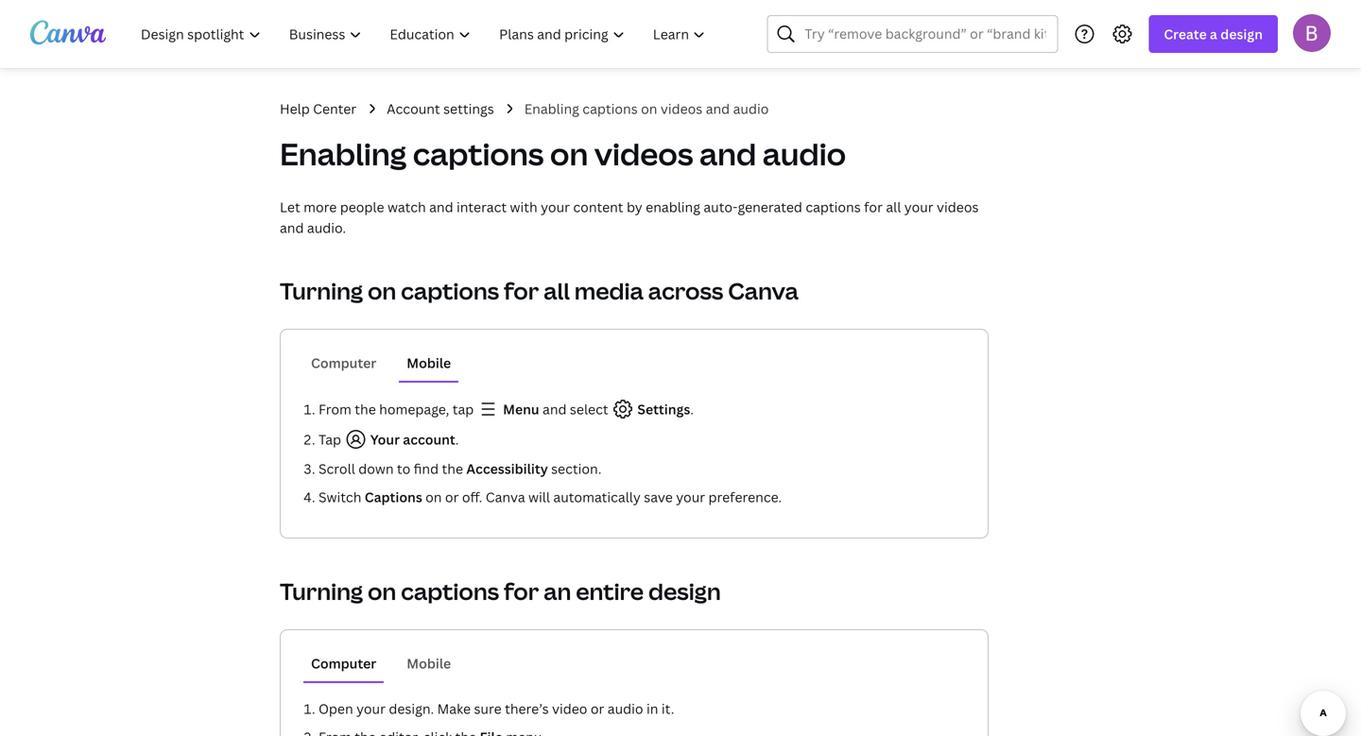 Task type: vqa. For each thing, say whether or not it's contained in the screenshot.
for corresponding to design
yes



Task type: describe. For each thing, give the bounding box(es) containing it.
design inside dropdown button
[[1221, 25, 1263, 43]]

auto-
[[704, 198, 738, 216]]

create
[[1164, 25, 1207, 43]]

scroll down to find the accessibility section.
[[319, 460, 602, 478]]

1 vertical spatial videos
[[595, 133, 693, 174]]

computer for open
[[311, 655, 377, 673]]

for for design
[[504, 576, 539, 607]]

1 vertical spatial all
[[544, 276, 570, 306]]

all inside the let more people watch and interact with your content by enabling auto-generated captions for all your videos and audio.
[[886, 198, 901, 216]]

create a design button
[[1149, 15, 1278, 53]]

watch
[[388, 198, 426, 216]]

turning for turning on captions for all media across canva
[[280, 276, 363, 306]]

interact
[[457, 198, 507, 216]]

open your design. make sure there's video or audio in it.
[[319, 700, 674, 718]]

videos inside the let more people watch and interact with your content by enabling auto-generated captions for all your videos and audio.
[[937, 198, 979, 216]]

1 horizontal spatial or
[[591, 700, 605, 718]]

turning for turning on captions for an entire design
[[280, 576, 363, 607]]

homepage,
[[379, 400, 449, 418]]

0 horizontal spatial .
[[455, 431, 459, 449]]

will
[[529, 488, 550, 506]]

top level navigation element
[[129, 15, 722, 53]]

bob builder image
[[1293, 14, 1331, 52]]

for for across
[[504, 276, 539, 306]]

enabling captions on videos and audio link
[[524, 98, 769, 119]]

open
[[319, 700, 353, 718]]

2 vertical spatial audio
[[608, 700, 643, 718]]

design.
[[389, 700, 434, 718]]

sure
[[474, 700, 502, 718]]

captions
[[365, 488, 422, 506]]

for inside the let more people watch and interact with your content by enabling auto-generated captions for all your videos and audio.
[[864, 198, 883, 216]]

preference.
[[709, 488, 782, 506]]

accessibility
[[467, 460, 548, 478]]

1 vertical spatial canva
[[486, 488, 525, 506]]

audio.
[[307, 219, 346, 237]]

1 mobile button from the top
[[399, 345, 459, 381]]

turning on captions for an entire design
[[280, 576, 721, 607]]

computer button for from
[[303, 345, 384, 381]]

1 horizontal spatial canva
[[728, 276, 799, 306]]

save
[[644, 488, 673, 506]]

center
[[313, 100, 357, 118]]

enabling
[[646, 198, 701, 216]]

there's
[[505, 700, 549, 718]]

down
[[359, 460, 394, 478]]

computer for from
[[311, 354, 377, 372]]

account settings link
[[387, 98, 494, 119]]

find
[[414, 460, 439, 478]]

make
[[437, 700, 471, 718]]

to
[[397, 460, 411, 478]]

your
[[370, 431, 400, 449]]

from the homepage, tap
[[319, 400, 477, 418]]

an
[[544, 576, 571, 607]]

turning on captions for all media across canva
[[280, 276, 799, 306]]

in
[[647, 700, 658, 718]]

select
[[570, 400, 609, 418]]

0 vertical spatial videos
[[661, 100, 703, 118]]

menu and select
[[503, 400, 612, 418]]

generated
[[738, 198, 803, 216]]

a
[[1210, 25, 1218, 43]]



Task type: locate. For each thing, give the bounding box(es) containing it.
captions inside enabling captions on videos and audio link
[[583, 100, 638, 118]]

tap
[[319, 431, 345, 449]]

computer button up 'open'
[[303, 646, 384, 682]]

video
[[552, 700, 588, 718]]

across
[[648, 276, 724, 306]]

Try "remove background" or "brand kit" search field
[[805, 16, 1046, 52]]

1 horizontal spatial all
[[886, 198, 901, 216]]

for
[[864, 198, 883, 216], [504, 276, 539, 306], [504, 576, 539, 607]]

entire
[[576, 576, 644, 607]]

1 vertical spatial the
[[442, 460, 463, 478]]

1 vertical spatial .
[[455, 431, 459, 449]]

1 vertical spatial computer button
[[303, 646, 384, 682]]

1 vertical spatial for
[[504, 276, 539, 306]]

mobile button up homepage,
[[399, 345, 459, 381]]

computer button for open
[[303, 646, 384, 682]]

1 vertical spatial mobile
[[407, 655, 451, 673]]

help center
[[280, 100, 357, 118]]

0 vertical spatial turning
[[280, 276, 363, 306]]

content
[[573, 198, 624, 216]]

account settings
[[387, 100, 494, 118]]

your
[[541, 198, 570, 216], [905, 198, 934, 216], [676, 488, 705, 506], [357, 700, 386, 718]]

the
[[355, 400, 376, 418], [442, 460, 463, 478]]

computer up from
[[311, 354, 377, 372]]

mobile
[[407, 354, 451, 372], [407, 655, 451, 673]]

captions inside the let more people watch and interact with your content by enabling auto-generated captions for all your videos and audio.
[[806, 198, 861, 216]]

1 computer from the top
[[311, 354, 377, 372]]

section.
[[551, 460, 602, 478]]

1 horizontal spatial design
[[1221, 25, 1263, 43]]

2 vertical spatial videos
[[937, 198, 979, 216]]

with
[[510, 198, 538, 216]]

the right from
[[355, 400, 376, 418]]

switch captions on or off. canva will automatically save your preference.
[[319, 488, 782, 506]]

tap
[[453, 400, 474, 418]]

canva right across
[[728, 276, 799, 306]]

0 vertical spatial mobile button
[[399, 345, 459, 381]]

enabling down center
[[280, 133, 407, 174]]

let
[[280, 198, 300, 216]]

design right entire
[[649, 576, 721, 607]]

turning
[[280, 276, 363, 306], [280, 576, 363, 607]]

computer button up from
[[303, 345, 384, 381]]

settings
[[634, 400, 690, 418]]

0 vertical spatial enabling
[[524, 100, 579, 118]]

the right 'find'
[[442, 460, 463, 478]]

0 vertical spatial enabling captions on videos and audio
[[524, 100, 769, 118]]

on
[[641, 100, 658, 118], [550, 133, 588, 174], [368, 276, 396, 306], [426, 488, 442, 506], [368, 576, 396, 607]]

your account
[[367, 431, 455, 449]]

or right video
[[591, 700, 605, 718]]

1 mobile from the top
[[407, 354, 451, 372]]

computer button
[[303, 345, 384, 381], [303, 646, 384, 682]]

0 horizontal spatial or
[[445, 488, 459, 506]]

2 vertical spatial for
[[504, 576, 539, 607]]

0 vertical spatial mobile
[[407, 354, 451, 372]]

0 horizontal spatial enabling
[[280, 133, 407, 174]]

2 computer button from the top
[[303, 646, 384, 682]]

2 mobile from the top
[[407, 655, 451, 673]]

design
[[1221, 25, 1263, 43], [649, 576, 721, 607]]

1 vertical spatial or
[[591, 700, 605, 718]]

captions
[[583, 100, 638, 118], [413, 133, 544, 174], [806, 198, 861, 216], [401, 276, 499, 306], [401, 576, 499, 607]]

or left off.
[[445, 488, 459, 506]]

1 vertical spatial enabling
[[280, 133, 407, 174]]

enabling
[[524, 100, 579, 118], [280, 133, 407, 174]]

0 vertical spatial all
[[886, 198, 901, 216]]

1 vertical spatial turning
[[280, 576, 363, 607]]

all
[[886, 198, 901, 216], [544, 276, 570, 306]]

account
[[403, 431, 455, 449]]

computer
[[311, 354, 377, 372], [311, 655, 377, 673]]

0 horizontal spatial design
[[649, 576, 721, 607]]

2 mobile button from the top
[[399, 646, 459, 682]]

people
[[340, 198, 384, 216]]

account
[[387, 100, 440, 118]]

1 computer button from the top
[[303, 345, 384, 381]]

1 turning from the top
[[280, 276, 363, 306]]

2 computer from the top
[[311, 655, 377, 673]]

computer up 'open'
[[311, 655, 377, 673]]

mobile button
[[399, 345, 459, 381], [399, 646, 459, 682]]

0 vertical spatial computer button
[[303, 345, 384, 381]]

audio
[[733, 100, 769, 118], [763, 133, 846, 174], [608, 700, 643, 718]]

scroll
[[319, 460, 355, 478]]

canva down accessibility
[[486, 488, 525, 506]]

.
[[690, 400, 694, 418], [455, 431, 459, 449]]

1 horizontal spatial .
[[690, 400, 694, 418]]

1 vertical spatial computer
[[311, 655, 377, 673]]

0 vertical spatial for
[[864, 198, 883, 216]]

and
[[706, 100, 730, 118], [700, 133, 757, 174], [429, 198, 453, 216], [280, 219, 304, 237], [543, 400, 567, 418]]

1 vertical spatial design
[[649, 576, 721, 607]]

0 vertical spatial .
[[690, 400, 694, 418]]

0 horizontal spatial the
[[355, 400, 376, 418]]

0 vertical spatial computer
[[311, 354, 377, 372]]

1 vertical spatial enabling captions on videos and audio
[[280, 133, 846, 174]]

it.
[[662, 700, 674, 718]]

videos
[[661, 100, 703, 118], [595, 133, 693, 174], [937, 198, 979, 216]]

media
[[575, 276, 644, 306]]

1 vertical spatial audio
[[763, 133, 846, 174]]

0 vertical spatial design
[[1221, 25, 1263, 43]]

mobile button up design.
[[399, 646, 459, 682]]

by
[[627, 198, 643, 216]]

enabling right settings
[[524, 100, 579, 118]]

0 vertical spatial the
[[355, 400, 376, 418]]

off.
[[462, 488, 483, 506]]

canva
[[728, 276, 799, 306], [486, 488, 525, 506]]

menu
[[503, 400, 539, 418]]

1 horizontal spatial enabling
[[524, 100, 579, 118]]

help
[[280, 100, 310, 118]]

mobile up design.
[[407, 655, 451, 673]]

automatically
[[553, 488, 641, 506]]

0 horizontal spatial canva
[[486, 488, 525, 506]]

more
[[304, 198, 337, 216]]

1 horizontal spatial the
[[442, 460, 463, 478]]

help center link
[[280, 98, 357, 119]]

create a design
[[1164, 25, 1263, 43]]

1 vertical spatial mobile button
[[399, 646, 459, 682]]

from
[[319, 400, 352, 418]]

0 vertical spatial or
[[445, 488, 459, 506]]

0 vertical spatial audio
[[733, 100, 769, 118]]

mobile up homepage,
[[407, 354, 451, 372]]

enabling captions on videos and audio
[[524, 100, 769, 118], [280, 133, 846, 174]]

0 vertical spatial canva
[[728, 276, 799, 306]]

let more people watch and interact with your content by enabling auto-generated captions for all your videos and audio.
[[280, 198, 979, 237]]

switch
[[319, 488, 362, 506]]

0 horizontal spatial all
[[544, 276, 570, 306]]

2 turning from the top
[[280, 576, 363, 607]]

settings
[[444, 100, 494, 118]]

design right a
[[1221, 25, 1263, 43]]

or
[[445, 488, 459, 506], [591, 700, 605, 718]]



